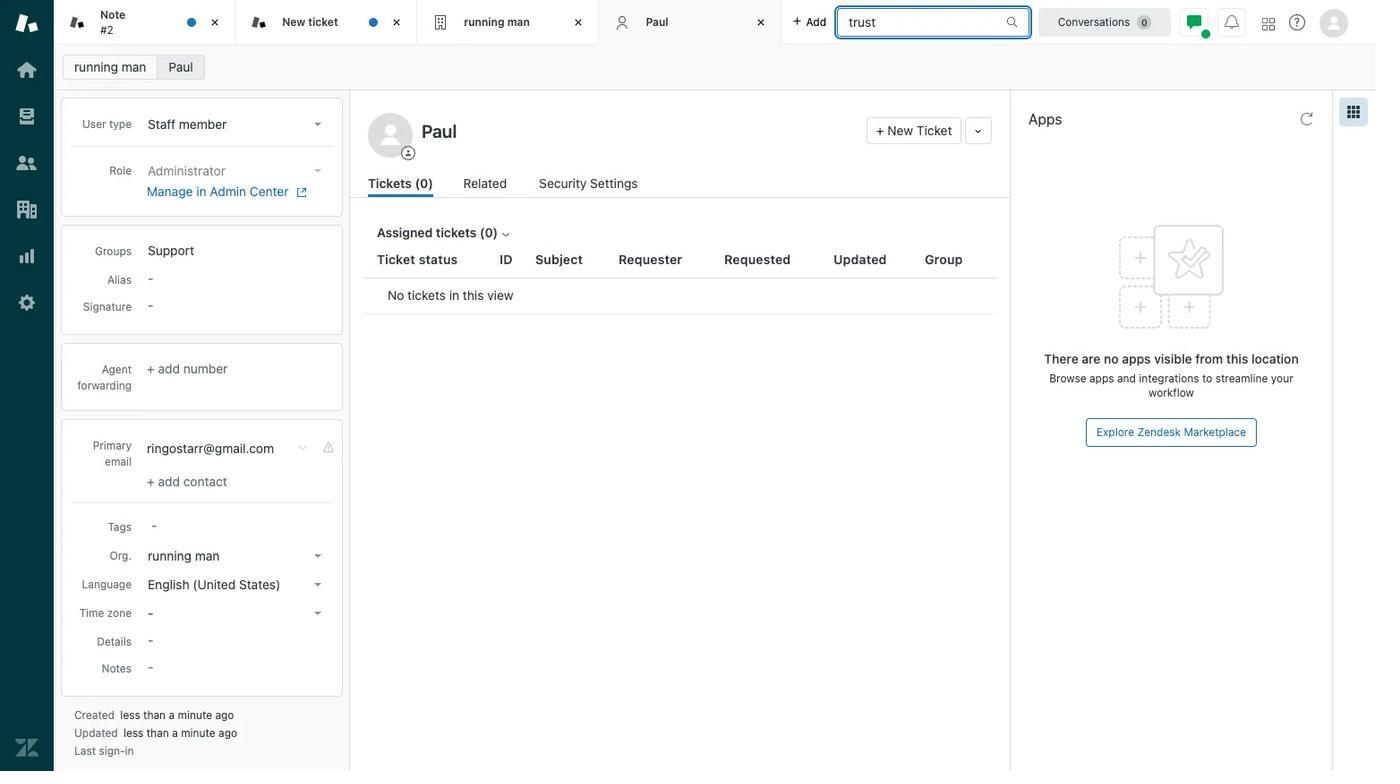 Task type: describe. For each thing, give the bounding box(es) containing it.
+ for + add contact
[[147, 474, 155, 489]]

no
[[1104, 351, 1119, 366]]

center
[[250, 184, 289, 199]]

grid containing ticket status
[[350, 242, 1010, 771]]

- button
[[142, 601, 329, 626]]

get help image
[[1290, 14, 1306, 30]]

ticket inside "button"
[[917, 123, 952, 138]]

manage in admin center link
[[147, 184, 321, 200]]

manage
[[147, 184, 193, 199]]

1 horizontal spatial in
[[196, 184, 207, 199]]

contact
[[183, 474, 227, 489]]

id
[[500, 251, 513, 267]]

assigned tickets (0)
[[377, 225, 498, 240]]

-
[[148, 605, 154, 621]]

1 vertical spatial less
[[124, 726, 144, 740]]

tabs tab list
[[54, 0, 837, 45]]

agent forwarding
[[77, 363, 132, 392]]

tickets (0)
[[368, 176, 433, 191]]

running man link
[[63, 55, 158, 80]]

settings
[[590, 176, 638, 191]]

agent
[[102, 363, 132, 376]]

member
[[179, 116, 227, 132]]

conversations
[[1058, 15, 1130, 28]]

new inside new ticket tab
[[282, 15, 305, 28]]

admin
[[210, 184, 246, 199]]

english
[[148, 577, 189, 592]]

arrow down image for administrator
[[314, 169, 321, 173]]

workflow
[[1149, 386, 1195, 399]]

1 vertical spatial a
[[172, 726, 178, 740]]

customers image
[[15, 151, 39, 175]]

staff member button
[[142, 112, 329, 137]]

man for running man 'tab'
[[507, 15, 530, 28]]

tickets
[[368, 176, 412, 191]]

0 vertical spatial less
[[120, 708, 140, 722]]

details
[[97, 635, 132, 648]]

created less than a minute ago updated less than a minute ago last sign-in
[[74, 708, 237, 758]]

primary
[[93, 439, 132, 452]]

paul inside the paul tab
[[646, 15, 669, 28]]

running man for running man button
[[148, 548, 220, 563]]

button displays agent's chat status as online. image
[[1187, 15, 1202, 29]]

0 vertical spatial than
[[143, 708, 166, 722]]

marketplace
[[1184, 425, 1247, 439]]

ringostarr@gmail.com
[[147, 441, 274, 456]]

ticket status
[[377, 251, 458, 267]]

security settings
[[539, 176, 638, 191]]

0 vertical spatial ago
[[215, 708, 234, 722]]

close image inside the paul tab
[[752, 13, 770, 31]]

running man tab
[[418, 0, 599, 45]]

view
[[487, 287, 514, 303]]

explore zendesk marketplace
[[1097, 425, 1247, 439]]

notifications image
[[1225, 15, 1239, 29]]

status
[[419, 251, 458, 267]]

running man inside secondary element
[[74, 59, 146, 74]]

running for running man 'tab'
[[464, 15, 505, 28]]

tags
[[108, 520, 132, 534]]

group
[[925, 251, 963, 267]]

user type
[[82, 117, 132, 131]]

arrow down image for -
[[314, 612, 321, 615]]

to
[[1203, 372, 1213, 385]]

1 vertical spatial in
[[449, 287, 460, 303]]

+ for + new ticket
[[877, 123, 884, 138]]

notes
[[102, 662, 132, 675]]

from
[[1196, 351, 1224, 366]]

requested
[[724, 251, 791, 267]]

explore
[[1097, 425, 1135, 439]]

tickets (0) link
[[368, 174, 433, 197]]

paul inside paul link
[[169, 59, 193, 74]]

requester
[[619, 251, 683, 267]]

language
[[82, 578, 132, 591]]

get started image
[[15, 58, 39, 81]]

visible
[[1155, 351, 1192, 366]]

close image inside running man 'tab'
[[570, 13, 588, 31]]

tickets for assigned
[[436, 225, 477, 240]]

zendesk products image
[[1263, 17, 1275, 30]]

note #2
[[100, 8, 126, 36]]

forwarding
[[77, 379, 132, 392]]

user
[[82, 117, 106, 131]]

new ticket tab
[[236, 0, 418, 45]]

sign-
[[99, 744, 125, 758]]

staff
[[148, 116, 176, 132]]

this inside there are no apps visible from this location browse apps and integrations to streamline your workflow
[[1227, 351, 1249, 366]]

1 vertical spatial (0)
[[480, 225, 498, 240]]

ticket
[[308, 15, 338, 28]]

no tickets in this view
[[388, 287, 514, 303]]

last
[[74, 744, 96, 758]]

english (united states) button
[[142, 572, 329, 597]]

and
[[1118, 372, 1136, 385]]

+ new ticket button
[[867, 117, 962, 144]]

running for running man button
[[148, 548, 192, 563]]

security settings link
[[539, 174, 643, 197]]

admin image
[[15, 291, 39, 314]]



Task type: locate. For each thing, give the bounding box(es) containing it.
running man for running man 'tab'
[[464, 15, 530, 28]]

None text field
[[416, 117, 860, 144]]

2 vertical spatial man
[[195, 548, 220, 563]]

less
[[120, 708, 140, 722], [124, 726, 144, 740]]

#2
[[100, 23, 114, 36]]

paul up secondary element
[[646, 15, 669, 28]]

1 close image from the left
[[206, 13, 224, 31]]

tickets right no in the left top of the page
[[408, 287, 446, 303]]

paul tab
[[599, 0, 781, 45]]

0 vertical spatial man
[[507, 15, 530, 28]]

arrow down image inside the staff member button
[[314, 123, 321, 126]]

support
[[148, 243, 194, 258]]

1 horizontal spatial (0)
[[480, 225, 498, 240]]

related link
[[463, 174, 509, 197]]

1 vertical spatial running man
[[74, 59, 146, 74]]

paul up staff member
[[169, 59, 193, 74]]

tab containing note
[[54, 0, 236, 45]]

arrow down image inside running man button
[[314, 554, 321, 558]]

a
[[169, 708, 175, 722], [172, 726, 178, 740]]

0 vertical spatial arrow down image
[[314, 169, 321, 173]]

close image
[[388, 13, 406, 31], [570, 13, 588, 31]]

add for add number
[[158, 361, 180, 376]]

new
[[282, 15, 305, 28], [888, 123, 914, 138]]

arrow down image inside administrator button
[[314, 169, 321, 173]]

1 close image from the left
[[388, 13, 406, 31]]

created
[[74, 708, 115, 722]]

running man inside 'tab'
[[464, 15, 530, 28]]

in
[[196, 184, 207, 199], [449, 287, 460, 303], [125, 744, 134, 758]]

0 vertical spatial (0)
[[415, 176, 433, 191]]

1 vertical spatial minute
[[181, 726, 216, 740]]

subject
[[536, 251, 583, 267]]

2 close image from the left
[[752, 13, 770, 31]]

add button
[[781, 0, 837, 44]]

apps up and
[[1122, 351, 1151, 366]]

1 horizontal spatial man
[[195, 548, 220, 563]]

1 horizontal spatial running man
[[148, 548, 220, 563]]

1 arrow down image from the top
[[314, 123, 321, 126]]

0 horizontal spatial man
[[122, 59, 146, 74]]

1 vertical spatial updated
[[74, 726, 118, 740]]

1 horizontal spatial new
[[888, 123, 914, 138]]

arrow down image for english (united states)
[[314, 583, 321, 587]]

0 horizontal spatial new
[[282, 15, 305, 28]]

staff member
[[148, 116, 227, 132]]

(0) down related link
[[480, 225, 498, 240]]

tab
[[54, 0, 236, 45]]

0 horizontal spatial (0)
[[415, 176, 433, 191]]

1 arrow down image from the top
[[314, 169, 321, 173]]

0 horizontal spatial ticket
[[377, 251, 415, 267]]

minute
[[178, 708, 212, 722], [181, 726, 216, 740]]

updated inside the created less than a minute ago updated less than a minute ago last sign-in
[[74, 726, 118, 740]]

groups
[[95, 244, 132, 258]]

this up streamline
[[1227, 351, 1249, 366]]

1 vertical spatial +
[[147, 361, 155, 376]]

updated left group
[[834, 251, 887, 267]]

tickets
[[436, 225, 477, 240], [408, 287, 446, 303]]

0 vertical spatial running
[[464, 15, 505, 28]]

new inside + new ticket "button"
[[888, 123, 914, 138]]

1 vertical spatial add
[[158, 361, 180, 376]]

running
[[464, 15, 505, 28], [74, 59, 118, 74], [148, 548, 192, 563]]

there
[[1044, 351, 1079, 366]]

running man inside button
[[148, 548, 220, 563]]

1 horizontal spatial paul
[[646, 15, 669, 28]]

number
[[183, 361, 228, 376]]

less up "sign-"
[[124, 726, 144, 740]]

0 vertical spatial new
[[282, 15, 305, 28]]

2 horizontal spatial running man
[[464, 15, 530, 28]]

apps
[[1122, 351, 1151, 366], [1090, 372, 1115, 385]]

email
[[105, 455, 132, 468]]

0 horizontal spatial close image
[[206, 13, 224, 31]]

paul link
[[157, 55, 205, 80]]

0 vertical spatial minute
[[178, 708, 212, 722]]

administrator button
[[142, 159, 329, 184]]

1 horizontal spatial close image
[[570, 13, 588, 31]]

location
[[1252, 351, 1299, 366]]

2 arrow down image from the top
[[314, 583, 321, 587]]

0 vertical spatial running man
[[464, 15, 530, 28]]

close image
[[206, 13, 224, 31], [752, 13, 770, 31]]

1 vertical spatial ago
[[219, 726, 237, 740]]

+ add number
[[147, 361, 228, 376]]

arrow down image for staff member
[[314, 123, 321, 126]]

running man
[[464, 15, 530, 28], [74, 59, 146, 74], [148, 548, 220, 563]]

2 vertical spatial running man
[[148, 548, 220, 563]]

in down administrator
[[196, 184, 207, 199]]

conversations button
[[1039, 8, 1171, 36]]

0 vertical spatial +
[[877, 123, 884, 138]]

man for running man button
[[195, 548, 220, 563]]

0 horizontal spatial close image
[[388, 13, 406, 31]]

0 vertical spatial in
[[196, 184, 207, 199]]

0 vertical spatial ticket
[[917, 123, 952, 138]]

there are no apps visible from this location browse apps and integrations to streamline your workflow
[[1044, 351, 1299, 399]]

1 horizontal spatial updated
[[834, 251, 887, 267]]

0 vertical spatial add
[[806, 15, 827, 28]]

primary email
[[93, 439, 132, 468]]

administrator
[[148, 163, 226, 178]]

0 vertical spatial this
[[463, 287, 484, 303]]

signature
[[83, 300, 132, 313]]

reporting image
[[15, 244, 39, 268]]

streamline
[[1216, 372, 1268, 385]]

organizations image
[[15, 198, 39, 221]]

2 vertical spatial arrow down image
[[314, 612, 321, 615]]

running inside button
[[148, 548, 192, 563]]

1 vertical spatial arrow down image
[[314, 583, 321, 587]]

new ticket
[[282, 15, 338, 28]]

1 vertical spatial ticket
[[377, 251, 415, 267]]

1 vertical spatial than
[[147, 726, 169, 740]]

org.
[[110, 549, 132, 562]]

zone
[[107, 606, 132, 620]]

explore zendesk marketplace button
[[1086, 418, 1257, 447]]

browse
[[1050, 372, 1087, 385]]

2 horizontal spatial running
[[464, 15, 505, 28]]

are
[[1082, 351, 1101, 366]]

1 horizontal spatial apps
[[1122, 351, 1151, 366]]

time
[[79, 606, 104, 620]]

2 horizontal spatial in
[[449, 287, 460, 303]]

1 vertical spatial arrow down image
[[314, 554, 321, 558]]

0 vertical spatial arrow down image
[[314, 123, 321, 126]]

zendesk support image
[[15, 12, 39, 35]]

apps
[[1029, 111, 1062, 127]]

2 horizontal spatial man
[[507, 15, 530, 28]]

1 vertical spatial paul
[[169, 59, 193, 74]]

add for add contact
[[158, 474, 180, 489]]

this
[[463, 287, 484, 303], [1227, 351, 1249, 366]]

views image
[[15, 105, 39, 128]]

type
[[109, 117, 132, 131]]

add inside dropdown button
[[806, 15, 827, 28]]

grid
[[350, 242, 1010, 771]]

2 vertical spatial +
[[147, 474, 155, 489]]

2 vertical spatial in
[[125, 744, 134, 758]]

0 horizontal spatial paul
[[169, 59, 193, 74]]

man
[[507, 15, 530, 28], [122, 59, 146, 74], [195, 548, 220, 563]]

+ add contact
[[147, 474, 227, 489]]

0 horizontal spatial running
[[74, 59, 118, 74]]

0 vertical spatial tickets
[[436, 225, 477, 240]]

0 horizontal spatial updated
[[74, 726, 118, 740]]

apps image
[[1347, 105, 1361, 119]]

0 vertical spatial updated
[[834, 251, 887, 267]]

integrations
[[1139, 372, 1200, 385]]

zendesk
[[1138, 425, 1181, 439]]

arrow down image for running man
[[314, 554, 321, 558]]

0 vertical spatial paul
[[646, 15, 669, 28]]

1 vertical spatial apps
[[1090, 372, 1115, 385]]

1 vertical spatial tickets
[[408, 287, 446, 303]]

1 horizontal spatial close image
[[752, 13, 770, 31]]

add
[[806, 15, 827, 28], [158, 361, 180, 376], [158, 474, 180, 489]]

less right created
[[120, 708, 140, 722]]

1 horizontal spatial this
[[1227, 351, 1249, 366]]

3 arrow down image from the top
[[314, 612, 321, 615]]

(0) right tickets
[[415, 176, 433, 191]]

0 vertical spatial apps
[[1122, 351, 1151, 366]]

tickets for no
[[408, 287, 446, 303]]

this left view
[[463, 287, 484, 303]]

secondary element
[[54, 49, 1376, 85]]

time zone
[[79, 606, 132, 620]]

man inside secondary element
[[122, 59, 146, 74]]

related
[[463, 176, 507, 191]]

search Zendesk Support field
[[849, 14, 999, 30]]

arrow down image
[[314, 169, 321, 173], [314, 554, 321, 558], [314, 612, 321, 615]]

arrow down image inside - button
[[314, 612, 321, 615]]

+ new ticket
[[877, 123, 952, 138]]

no
[[388, 287, 404, 303]]

your
[[1271, 372, 1294, 385]]

2 vertical spatial add
[[158, 474, 180, 489]]

updated
[[834, 251, 887, 267], [74, 726, 118, 740]]

in inside the created less than a minute ago updated less than a minute ago last sign-in
[[125, 744, 134, 758]]

running inside 'tab'
[[464, 15, 505, 28]]

role
[[110, 164, 132, 177]]

1 vertical spatial new
[[888, 123, 914, 138]]

+ for + add number
[[147, 361, 155, 376]]

close image inside new ticket tab
[[388, 13, 406, 31]]

0 horizontal spatial in
[[125, 744, 134, 758]]

2 vertical spatial running
[[148, 548, 192, 563]]

arrow down image
[[314, 123, 321, 126], [314, 583, 321, 587]]

0 horizontal spatial this
[[463, 287, 484, 303]]

tickets up 'status'
[[436, 225, 477, 240]]

updated down created
[[74, 726, 118, 740]]

0 vertical spatial a
[[169, 708, 175, 722]]

0 horizontal spatial running man
[[74, 59, 146, 74]]

assigned
[[377, 225, 433, 240]]

running inside secondary element
[[74, 59, 118, 74]]

zendesk image
[[15, 736, 39, 759]]

2 arrow down image from the top
[[314, 554, 321, 558]]

+
[[877, 123, 884, 138], [147, 361, 155, 376], [147, 474, 155, 489]]

note
[[100, 8, 126, 22]]

1 vertical spatial this
[[1227, 351, 1249, 366]]

arrow down image inside english (united states) button
[[314, 583, 321, 587]]

1 vertical spatial man
[[122, 59, 146, 74]]

man inside 'tab'
[[507, 15, 530, 28]]

apps down no
[[1090, 372, 1115, 385]]

+ inside "button"
[[877, 123, 884, 138]]

alias
[[107, 273, 132, 287]]

manage in admin center
[[147, 184, 289, 199]]

ago
[[215, 708, 234, 722], [219, 726, 237, 740]]

running man button
[[142, 544, 329, 569]]

1 horizontal spatial ticket
[[917, 123, 952, 138]]

in down 'status'
[[449, 287, 460, 303]]

in right the last
[[125, 744, 134, 758]]

(united
[[193, 577, 236, 592]]

man inside button
[[195, 548, 220, 563]]

1 horizontal spatial running
[[148, 548, 192, 563]]

2 close image from the left
[[570, 13, 588, 31]]

main element
[[0, 0, 54, 771]]

security
[[539, 176, 587, 191]]

- field
[[144, 516, 329, 535]]

ticket
[[917, 123, 952, 138], [377, 251, 415, 267]]

1 vertical spatial running
[[74, 59, 118, 74]]

states)
[[239, 577, 281, 592]]

0 horizontal spatial apps
[[1090, 372, 1115, 385]]



Task type: vqa. For each thing, say whether or not it's contained in the screenshot.


